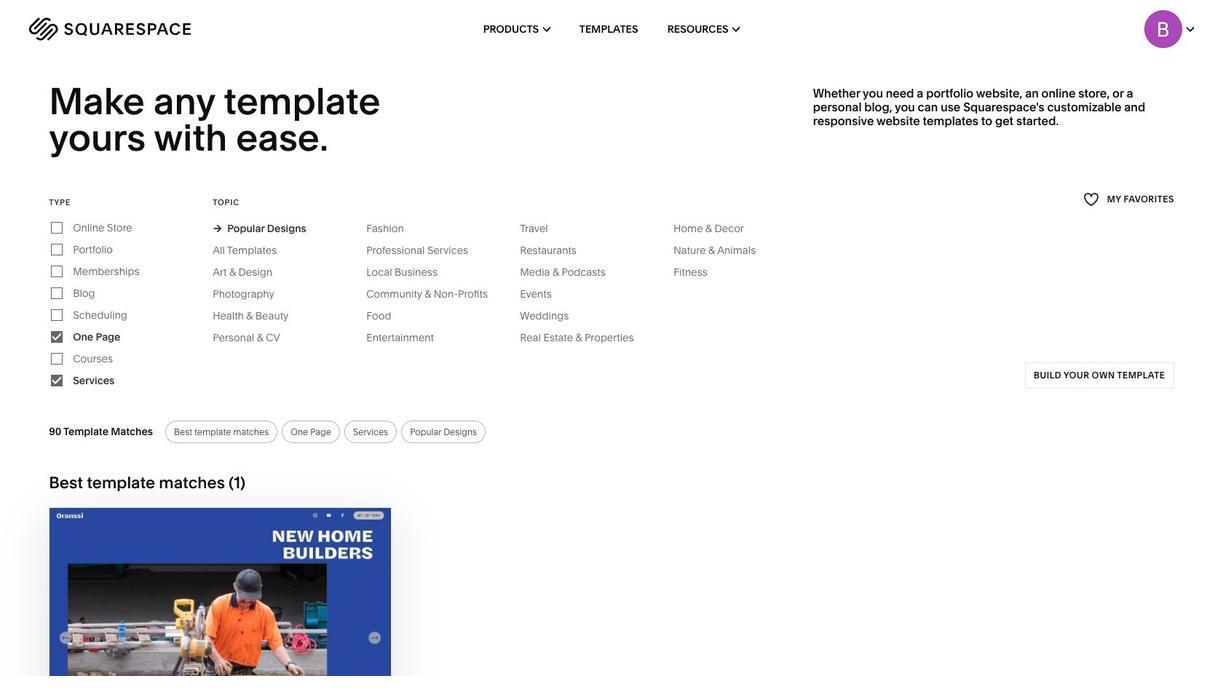 Task type: locate. For each thing, give the bounding box(es) containing it.
oranssi image
[[50, 508, 391, 677]]



Task type: vqa. For each thing, say whether or not it's contained in the screenshot.
"START" associated with Preview Archer
no



